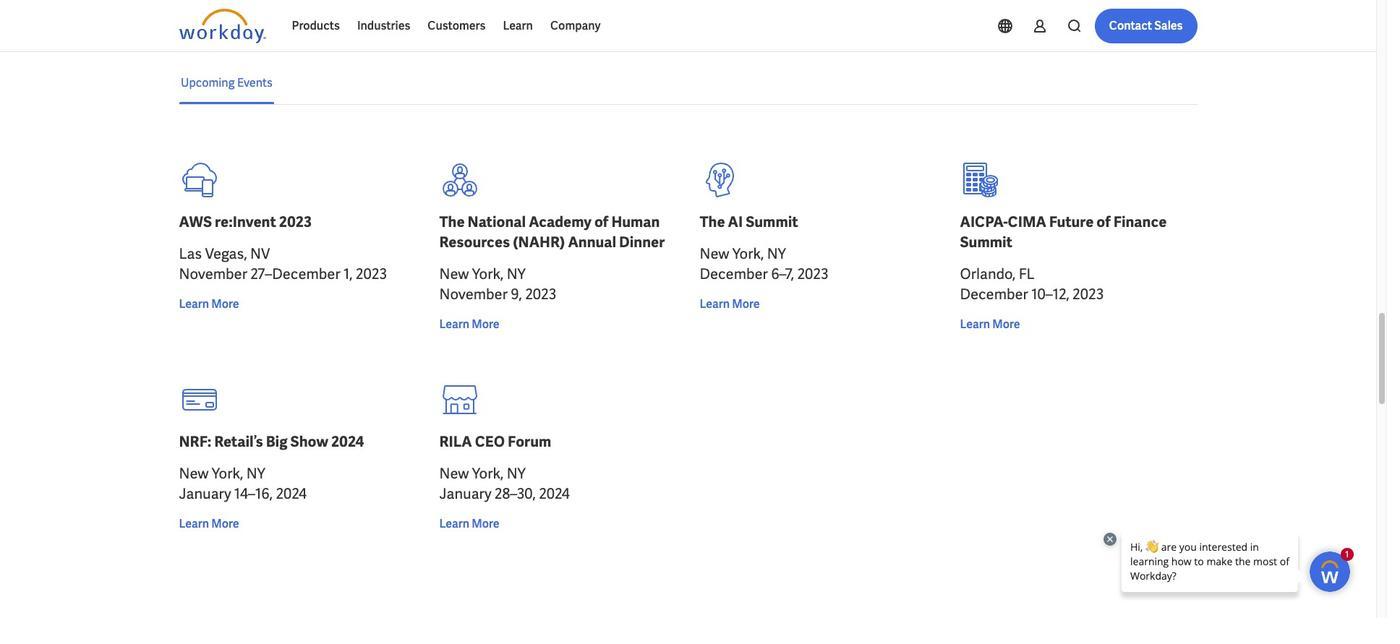 Task type: describe. For each thing, give the bounding box(es) containing it.
2023 up las vegas, nv november 27–december 1, 2023
[[279, 213, 312, 232]]

customers button
[[419, 9, 494, 43]]

more for 14–16,
[[211, 517, 239, 532]]

events
[[237, 75, 272, 90]]

december inside orlando, fl december 10–12, 2023
[[961, 285, 1029, 304]]

new york, ny january 14–16, 2024
[[179, 465, 307, 504]]

28–30,
[[495, 485, 536, 504]]

re:invent
[[215, 213, 276, 232]]

sales
[[1155, 18, 1183, 33]]

14–16,
[[234, 485, 273, 504]]

aws
[[179, 213, 212, 232]]

vegas,
[[205, 245, 247, 264]]

cima
[[1008, 213, 1047, 232]]

learn for nrf: retail's big show 2024
[[179, 517, 209, 532]]

events
[[313, 22, 349, 37]]

1 horizontal spatial 2024
[[331, 433, 364, 452]]

summit inside "aicpa-cima future of finance summit"
[[961, 233, 1013, 252]]

orlando,
[[961, 265, 1016, 284]]

learn more link for las vegas, nv november 27–december 1, 2023
[[179, 296, 239, 313]]

york, for 6–7,
[[733, 245, 764, 264]]

2023 inside the new york, ny november 9, 2023
[[525, 285, 557, 304]]

more for 6–7,
[[732, 297, 760, 312]]

find
[[179, 22, 202, 37]]

contact sales link
[[1095, 9, 1198, 43]]

academy
[[529, 213, 592, 232]]

learn for the national academy of human resources (nahr) annual dinner
[[440, 317, 470, 332]]

person
[[218, 22, 254, 37]]

ny for 28–30,
[[507, 465, 526, 484]]

learn for the ai summit
[[700, 297, 730, 312]]

the for the ai summit
[[700, 213, 725, 232]]

new for new york, ny january 28–30, 2024
[[440, 465, 469, 484]]

learn more for january 28–30, 2024
[[440, 517, 500, 532]]

1,
[[344, 265, 353, 284]]

company
[[551, 18, 601, 33]]

industries button
[[349, 9, 419, 43]]

future
[[1050, 213, 1094, 232]]

in-
[[204, 22, 218, 37]]

of for finance
[[1097, 213, 1111, 232]]

go to the homepage image
[[179, 9, 266, 43]]

aicpa-cima future of finance summit
[[961, 213, 1167, 252]]

2023 inside orlando, fl december 10–12, 2023
[[1073, 285, 1104, 304]]

more for 27–december
[[211, 297, 239, 312]]

ny for 14–16,
[[247, 465, 265, 484]]

orlando, fl december 10–12, 2023
[[961, 265, 1104, 304]]

big
[[266, 433, 288, 452]]

27–december
[[250, 265, 341, 284]]

more for 28–30,
[[472, 517, 500, 532]]

digital
[[279, 22, 311, 37]]

contact
[[1110, 18, 1153, 33]]

nv
[[250, 245, 270, 264]]

york, for 14–16,
[[212, 465, 243, 484]]

finance
[[1114, 213, 1167, 232]]

january for new york, ny january 28–30, 2024
[[440, 485, 492, 504]]

upcoming events
[[181, 75, 272, 90]]

products
[[292, 18, 340, 33]]

las
[[179, 245, 202, 264]]

nrf:
[[179, 433, 211, 452]]

aws re:invent 2023
[[179, 213, 312, 232]]

ny for 6–7,
[[767, 245, 786, 264]]

more for 9,
[[472, 317, 500, 332]]

show
[[291, 433, 328, 452]]

the national academy of human resources (nahr) annual dinner
[[440, 213, 665, 252]]

learn more for november 27–december 1, 2023
[[179, 297, 239, 312]]

aicpa-
[[961, 213, 1008, 232]]

(nahr)
[[513, 233, 565, 252]]

customers
[[428, 18, 486, 33]]



Task type: vqa. For each thing, say whether or not it's contained in the screenshot.
Learn More link for New York, NY November 9, 2023
yes



Task type: locate. For each thing, give the bounding box(es) containing it.
november for vegas,
[[179, 265, 247, 284]]

new york, ny december 6–7, 2023
[[700, 245, 829, 284]]

learn down las
[[179, 297, 209, 312]]

learn more for december 6–7, 2023
[[700, 297, 760, 312]]

learn down new york, ny january 28–30, 2024
[[440, 517, 470, 532]]

and right learn
[[458, 22, 477, 37]]

learn more down vegas,
[[179, 297, 239, 312]]

december down orlando,
[[961, 285, 1029, 304]]

ny inside new york, ny january 28–30, 2024
[[507, 465, 526, 484]]

where
[[351, 22, 383, 37]]

learn more down orlando,
[[961, 317, 1021, 332]]

more
[[211, 297, 239, 312], [732, 297, 760, 312], [472, 317, 500, 332], [993, 317, 1021, 332], [211, 517, 239, 532], [472, 517, 500, 532]]

find in-person and digital events where you can learn and connect with us.
[[179, 22, 566, 37]]

connect
[[480, 22, 523, 37]]

ny
[[767, 245, 786, 264], [507, 265, 526, 284], [247, 465, 265, 484], [507, 465, 526, 484]]

december
[[700, 265, 768, 284], [961, 285, 1029, 304]]

of up annual
[[595, 213, 609, 232]]

learn down new york, ny january 14–16, 2024
[[179, 517, 209, 532]]

ny for 9,
[[507, 265, 526, 284]]

november inside the new york, ny november 9, 2023
[[440, 285, 508, 304]]

0 horizontal spatial summit
[[746, 213, 799, 232]]

1 horizontal spatial summit
[[961, 233, 1013, 252]]

of inside "aicpa-cima future of finance summit"
[[1097, 213, 1111, 232]]

learn more link down "new york, ny december 6–7, 2023"
[[700, 296, 760, 313]]

learn
[[503, 18, 533, 33], [179, 297, 209, 312], [700, 297, 730, 312], [440, 317, 470, 332], [961, 317, 991, 332], [179, 517, 209, 532], [440, 517, 470, 532]]

2024 for rila ceo forum
[[539, 485, 570, 504]]

you
[[386, 22, 405, 37]]

november down vegas,
[[179, 265, 247, 284]]

0 vertical spatial december
[[700, 265, 768, 284]]

2023 inside "new york, ny december 6–7, 2023"
[[798, 265, 829, 284]]

learn more for january 14–16, 2024
[[179, 517, 239, 532]]

2024 for nrf: retail's big show 2024
[[276, 485, 307, 504]]

0 vertical spatial november
[[179, 265, 247, 284]]

0 horizontal spatial december
[[700, 265, 768, 284]]

york, inside new york, ny january 28–30, 2024
[[472, 465, 504, 484]]

ny up 6–7,
[[767, 245, 786, 264]]

0 horizontal spatial november
[[179, 265, 247, 284]]

contact sales
[[1110, 18, 1183, 33]]

more for 2023
[[993, 317, 1021, 332]]

with
[[526, 22, 548, 37]]

more down 28–30,
[[472, 517, 500, 532]]

2 horizontal spatial 2024
[[539, 485, 570, 504]]

forum
[[508, 433, 551, 452]]

learn left us.
[[503, 18, 533, 33]]

1 horizontal spatial of
[[1097, 213, 1111, 232]]

york, down ceo on the bottom left of the page
[[472, 465, 504, 484]]

0 horizontal spatial of
[[595, 213, 609, 232]]

0 horizontal spatial and
[[256, 22, 276, 37]]

of inside the national academy of human resources (nahr) annual dinner
[[595, 213, 609, 232]]

new down resources
[[440, 265, 469, 284]]

industries
[[357, 18, 411, 33]]

upcoming
[[181, 75, 234, 90]]

company button
[[542, 9, 610, 43]]

resources
[[440, 233, 510, 252]]

learn more link for orlando, fl december 10–12, 2023
[[961, 316, 1021, 334]]

0 horizontal spatial 2024
[[276, 485, 307, 504]]

more down 14–16, at the left bottom of the page
[[211, 517, 239, 532]]

learn more link down vegas,
[[179, 296, 239, 313]]

more down orlando, fl december 10–12, 2023
[[993, 317, 1021, 332]]

learn inside dropdown button
[[503, 18, 533, 33]]

learn more for december 10–12, 2023
[[961, 317, 1021, 332]]

ny up 9,
[[507, 265, 526, 284]]

summit
[[746, 213, 799, 232], [961, 233, 1013, 252]]

the ai summit
[[700, 213, 799, 232]]

november left 9,
[[440, 285, 508, 304]]

ny up 14–16, at the left bottom of the page
[[247, 465, 265, 484]]

the left ai in the right of the page
[[700, 213, 725, 232]]

fl
[[1019, 265, 1035, 284]]

of for human
[[595, 213, 609, 232]]

2023 right 6–7,
[[798, 265, 829, 284]]

1 horizontal spatial the
[[700, 213, 725, 232]]

the inside the national academy of human resources (nahr) annual dinner
[[440, 213, 465, 232]]

january left 28–30,
[[440, 485, 492, 504]]

1 vertical spatial summit
[[961, 233, 1013, 252]]

summit down aicpa-
[[961, 233, 1013, 252]]

york, inside "new york, ny december 6–7, 2023"
[[733, 245, 764, 264]]

2 january from the left
[[440, 485, 492, 504]]

learn more down new york, ny january 14–16, 2024
[[179, 517, 239, 532]]

january
[[179, 485, 231, 504], [440, 485, 492, 504]]

new for new york, ny december 6–7, 2023
[[700, 245, 730, 264]]

learn more link for new york, ny january 14–16, 2024
[[179, 516, 239, 533]]

of
[[595, 213, 609, 232], [1097, 213, 1111, 232]]

0 horizontal spatial the
[[440, 213, 465, 232]]

2024
[[331, 433, 364, 452], [276, 485, 307, 504], [539, 485, 570, 504]]

new inside "new york, ny december 6–7, 2023"
[[700, 245, 730, 264]]

ny inside the new york, ny november 9, 2023
[[507, 265, 526, 284]]

new for new york, ny november 9, 2023
[[440, 265, 469, 284]]

0 vertical spatial summit
[[746, 213, 799, 232]]

york, inside new york, ny january 14–16, 2024
[[212, 465, 243, 484]]

january inside new york, ny january 14–16, 2024
[[179, 485, 231, 504]]

ai
[[728, 213, 743, 232]]

1 of from the left
[[595, 213, 609, 232]]

new inside new york, ny january 14–16, 2024
[[179, 465, 209, 484]]

new for new york, ny january 14–16, 2024
[[179, 465, 209, 484]]

november
[[179, 265, 247, 284], [440, 285, 508, 304]]

1 and from the left
[[256, 22, 276, 37]]

nrf: retail's big show 2024
[[179, 433, 364, 452]]

rila
[[440, 433, 472, 452]]

learn more link for new york, ny november 9, 2023
[[440, 316, 500, 334]]

york, for 9,
[[472, 265, 504, 284]]

york, inside the new york, ny november 9, 2023
[[472, 265, 504, 284]]

learn down orlando,
[[961, 317, 991, 332]]

2 and from the left
[[458, 22, 477, 37]]

new york, ny january 28–30, 2024
[[440, 465, 570, 504]]

new
[[700, 245, 730, 264], [440, 265, 469, 284], [179, 465, 209, 484], [440, 465, 469, 484]]

learn for aws re:invent 2023
[[179, 297, 209, 312]]

more down vegas,
[[211, 297, 239, 312]]

and
[[256, 22, 276, 37], [458, 22, 477, 37]]

2024 right show
[[331, 433, 364, 452]]

new down rila
[[440, 465, 469, 484]]

2023 right 9,
[[525, 285, 557, 304]]

2024 inside new york, ny january 28–30, 2024
[[539, 485, 570, 504]]

learn more down new york, ny january 28–30, 2024
[[440, 517, 500, 532]]

new inside the new york, ny november 9, 2023
[[440, 265, 469, 284]]

1 january from the left
[[179, 485, 231, 504]]

and left digital at left top
[[256, 22, 276, 37]]

ny inside new york, ny january 14–16, 2024
[[247, 465, 265, 484]]

learn more link
[[179, 296, 239, 313], [700, 296, 760, 313], [440, 316, 500, 334], [961, 316, 1021, 334], [179, 516, 239, 533], [440, 516, 500, 533]]

2024 right 14–16, at the left bottom of the page
[[276, 485, 307, 504]]

new inside new york, ny january 28–30, 2024
[[440, 465, 469, 484]]

dinner
[[619, 233, 665, 252]]

0 horizontal spatial january
[[179, 485, 231, 504]]

2024 right 28–30,
[[539, 485, 570, 504]]

learn more link down the new york, ny november 9, 2023
[[440, 316, 500, 334]]

1 horizontal spatial november
[[440, 285, 508, 304]]

2023 right 1,
[[356, 265, 387, 284]]

rila ceo forum
[[440, 433, 551, 452]]

products button
[[283, 9, 349, 43]]

york,
[[733, 245, 764, 264], [472, 265, 504, 284], [212, 465, 243, 484], [472, 465, 504, 484]]

las vegas, nv november 27–december 1, 2023
[[179, 245, 387, 284]]

annual
[[568, 233, 617, 252]]

1 horizontal spatial january
[[440, 485, 492, 504]]

of right 'future'
[[1097, 213, 1111, 232]]

human
[[612, 213, 660, 232]]

9,
[[511, 285, 522, 304]]

learn more link for new york, ny december 6–7, 2023
[[700, 296, 760, 313]]

learn for rila ceo forum
[[440, 517, 470, 532]]

learn more link down new york, ny january 28–30, 2024
[[440, 516, 500, 533]]

learn down the new york, ny november 9, 2023
[[440, 317, 470, 332]]

new down ai in the right of the page
[[700, 245, 730, 264]]

december left 6–7,
[[700, 265, 768, 284]]

learn for aicpa-cima future of finance summit
[[961, 317, 991, 332]]

10–12,
[[1032, 285, 1070, 304]]

learn more for november 9, 2023
[[440, 317, 500, 332]]

november for york,
[[440, 285, 508, 304]]

2024 inside new york, ny january 14–16, 2024
[[276, 485, 307, 504]]

1 horizontal spatial and
[[458, 22, 477, 37]]

january for new york, ny january 14–16, 2024
[[179, 485, 231, 504]]

york, up 14–16, at the left bottom of the page
[[212, 465, 243, 484]]

1 the from the left
[[440, 213, 465, 232]]

new york, ny november 9, 2023
[[440, 265, 557, 304]]

retail's
[[214, 433, 263, 452]]

the for the national academy of human resources (nahr) annual dinner
[[440, 213, 465, 232]]

2023 inside las vegas, nv november 27–december 1, 2023
[[356, 265, 387, 284]]

york, for 28–30,
[[472, 465, 504, 484]]

learn down "new york, ny december 6–7, 2023"
[[700, 297, 730, 312]]

1 vertical spatial november
[[440, 285, 508, 304]]

1 vertical spatial december
[[961, 285, 1029, 304]]

ny inside "new york, ny december 6–7, 2023"
[[767, 245, 786, 264]]

summit right ai in the right of the page
[[746, 213, 799, 232]]

6–7,
[[771, 265, 795, 284]]

december inside "new york, ny december 6–7, 2023"
[[700, 265, 768, 284]]

ny up 28–30,
[[507, 465, 526, 484]]

january left 14–16, at the left bottom of the page
[[179, 485, 231, 504]]

learn button
[[494, 9, 542, 43]]

november inside las vegas, nv november 27–december 1, 2023
[[179, 265, 247, 284]]

us.
[[551, 22, 566, 37]]

the
[[440, 213, 465, 232], [700, 213, 725, 232]]

learn more link down new york, ny january 14–16, 2024
[[179, 516, 239, 533]]

2 of from the left
[[1097, 213, 1111, 232]]

learn more link for new york, ny january 28–30, 2024
[[440, 516, 500, 533]]

learn
[[429, 22, 455, 37]]

can
[[407, 22, 426, 37]]

more down the new york, ny november 9, 2023
[[472, 317, 500, 332]]

learn more
[[179, 297, 239, 312], [700, 297, 760, 312], [440, 317, 500, 332], [961, 317, 1021, 332], [179, 517, 239, 532], [440, 517, 500, 532]]

new down nrf:
[[179, 465, 209, 484]]

york, down the ai summit
[[733, 245, 764, 264]]

2023 right 10–12,
[[1073, 285, 1104, 304]]

learn more down the new york, ny november 9, 2023
[[440, 317, 500, 332]]

2023
[[279, 213, 312, 232], [356, 265, 387, 284], [798, 265, 829, 284], [525, 285, 557, 304], [1073, 285, 1104, 304]]

the up resources
[[440, 213, 465, 232]]

york, down resources
[[472, 265, 504, 284]]

national
[[468, 213, 526, 232]]

more down "new york, ny december 6–7, 2023"
[[732, 297, 760, 312]]

learn more down "new york, ny december 6–7, 2023"
[[700, 297, 760, 312]]

learn more link down orlando,
[[961, 316, 1021, 334]]

2 the from the left
[[700, 213, 725, 232]]

january inside new york, ny january 28–30, 2024
[[440, 485, 492, 504]]

ceo
[[475, 433, 505, 452]]

1 horizontal spatial december
[[961, 285, 1029, 304]]



